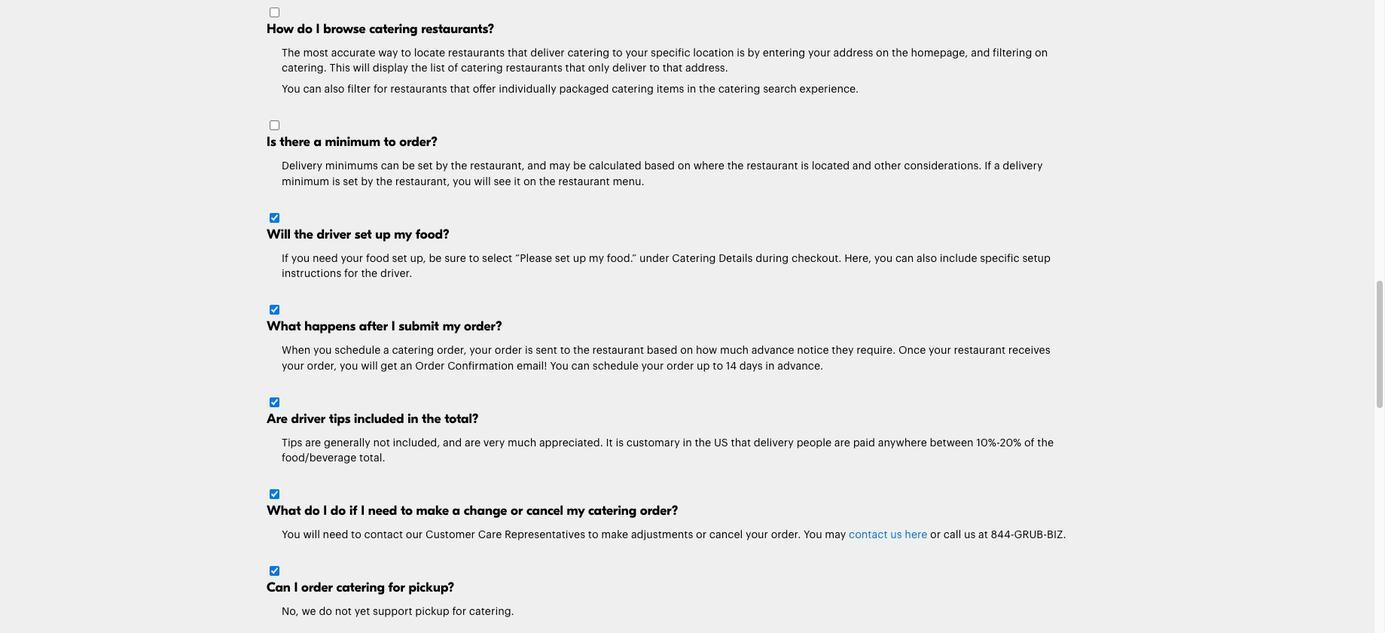 Task type: describe. For each thing, give the bounding box(es) containing it.
packaged
[[559, 85, 609, 95]]

1 vertical spatial cancel
[[710, 531, 743, 541]]

my up up,
[[394, 227, 412, 243]]

of inside the most accurate way to locate restaurants that deliver catering to your specific location is by entering your address on the homepage, and filtering on catering. this will display the list of catering restaurants that only deliver to that address.
[[448, 63, 458, 74]]

if inside delivery minimums can be set by the restaurant, and may be calculated based on where the restaurant is located and other considerations. if a delivery minimum is set by the restaurant, you will see it on the restaurant menu.
[[985, 161, 992, 172]]

0 vertical spatial minimum
[[325, 134, 380, 150]]

delivery inside delivery minimums can be set by the restaurant, and may be calculated based on where the restaurant is located and other considerations. if a delivery minimum is set by the restaurant, you will see it on the restaurant menu.
[[1003, 161, 1043, 172]]

14
[[726, 361, 737, 372]]

on right filtering
[[1035, 48, 1048, 58]]

3 are from the left
[[835, 438, 851, 449]]

1 vertical spatial restaurants
[[506, 63, 563, 74]]

way
[[378, 48, 398, 58]]

it
[[606, 438, 613, 449]]

catering. inside the most accurate way to locate restaurants that deliver catering to your specific location is by entering your address on the homepage, and filtering on catering. this will display the list of catering restaurants that only deliver to that address.
[[282, 63, 327, 74]]

i up the most
[[316, 21, 320, 37]]

submit
[[399, 319, 439, 335]]

you up can
[[282, 531, 300, 541]]

you right here,
[[875, 254, 893, 264]]

that up 'individually'
[[508, 48, 528, 58]]

after
[[359, 319, 388, 335]]

1 horizontal spatial restaurant,
[[470, 161, 525, 172]]

delivery inside tips are generally not included, and are very much appreciated. it is customary in the us that delivery people are paid anywhere between 10%-20% of the food/beverage total.
[[754, 438, 794, 449]]

need for to
[[323, 531, 348, 541]]

you will need to contact our customer care representatives to make adjustments or cancel your order. you may contact us here or call us at 844-grub-biz.
[[282, 531, 1067, 541]]

up inside when you schedule a catering order, your order is sent to the restaurant based on how much advance notice they require. once your restaurant receives your order, you will get an order confirmation email! you can schedule your order up to 14 days in advance.
[[697, 361, 710, 372]]

advance
[[752, 346, 795, 357]]

my right submit
[[443, 319, 461, 335]]

"please
[[515, 254, 552, 264]]

in up 'included,'
[[408, 411, 419, 427]]

considerations.
[[904, 161, 982, 172]]

2 are from the left
[[465, 438, 481, 449]]

are driver tips included in the total?
[[267, 411, 479, 427]]

offer
[[473, 85, 496, 95]]

how
[[696, 346, 718, 357]]

set right "please
[[555, 254, 570, 264]]

0 vertical spatial driver
[[317, 227, 351, 243]]

customer
[[426, 531, 475, 541]]

entering
[[763, 48, 806, 58]]

by inside the most accurate way to locate restaurants that deliver catering to your specific location is by entering your address on the homepage, and filtering on catering. this will display the list of catering restaurants that only deliver to that address.
[[748, 48, 760, 58]]

a up customer
[[453, 504, 460, 519]]

you left get
[[340, 361, 358, 372]]

when you schedule a catering order, your order is sent to the restaurant based on how much advance notice they require. once your restaurant receives your order, you will get an order confirmation email! you can schedule your order up to 14 days in advance.
[[282, 346, 1051, 372]]

that inside tips are generally not included, and are very much appreciated. it is customary in the us that delivery people are paid anywhere between 10%-20% of the food/beverage total.
[[731, 438, 751, 449]]

is there a minimum to order?
[[267, 134, 438, 150]]

items
[[657, 85, 684, 95]]

0 horizontal spatial or
[[511, 504, 523, 519]]

checkout.
[[792, 254, 842, 264]]

will
[[267, 227, 291, 243]]

a inside delivery minimums can be set by the restaurant, and may be calculated based on where the restaurant is located and other considerations. if a delivery minimum is set by the restaurant, you will see it on the restaurant menu.
[[994, 161, 1000, 172]]

change
[[464, 504, 507, 519]]

included,
[[393, 438, 440, 449]]

1 vertical spatial schedule
[[593, 361, 639, 372]]

set up food
[[355, 227, 372, 243]]

0 horizontal spatial be
[[402, 161, 415, 172]]

0 horizontal spatial also
[[324, 85, 345, 95]]

if inside "if you need your food set up, be sure to select "please set up my food." under catering details during checkout. here, you can also include specific setup instructions for the driver."
[[282, 254, 289, 264]]

2 us from the left
[[964, 531, 976, 541]]

food/beverage
[[282, 454, 357, 464]]

2 horizontal spatial be
[[573, 161, 586, 172]]

will the driver set up my food?
[[267, 227, 450, 243]]

include
[[940, 254, 978, 264]]

be inside "if you need your food set up, be sure to select "please set up my food." under catering details during checkout. here, you can also include specific setup instructions for the driver."
[[429, 254, 442, 264]]

total.
[[359, 454, 386, 464]]

based inside when you schedule a catering order, your order is sent to the restaurant based on how much advance notice they require. once your restaurant receives your order, you will get an order confirmation email! you can schedule your order up to 14 days in advance.
[[647, 346, 678, 357]]

how
[[267, 21, 294, 37]]

to right way
[[401, 48, 411, 58]]

see
[[494, 177, 511, 187]]

for inside "if you need your food set up, be sure to select "please set up my food." under catering details during checkout. here, you can also include specific setup instructions for the driver."
[[344, 269, 358, 280]]

0 vertical spatial order?
[[400, 134, 438, 150]]

this
[[330, 63, 350, 74]]

specific inside "if you need your food set up, be sure to select "please set up my food." under catering details during checkout. here, you can also include specific setup instructions for the driver."
[[980, 254, 1020, 264]]

notice
[[797, 346, 829, 357]]

delivery minimums can be set by the restaurant, and may be calculated based on where the restaurant is located and other considerations. if a delivery minimum is set by the restaurant, you will see it on the restaurant menu.
[[282, 161, 1043, 187]]

grub-
[[1015, 531, 1047, 541]]

sure
[[445, 254, 466, 264]]

you down "happens"
[[313, 346, 332, 357]]

1 horizontal spatial or
[[696, 531, 707, 541]]

search
[[763, 85, 797, 95]]

2 horizontal spatial or
[[931, 531, 941, 541]]

restaurant right sent
[[593, 346, 644, 357]]

to inside "if you need your food set up, be sure to select "please set up my food." under catering details during checkout. here, you can also include specific setup instructions for the driver."
[[469, 254, 479, 264]]

1 us from the left
[[891, 531, 902, 541]]

up,
[[410, 254, 426, 264]]

advance.
[[778, 361, 824, 372]]

most
[[303, 48, 328, 58]]

set up food?
[[418, 161, 433, 172]]

in inside when you schedule a catering order, your order is sent to the restaurant based on how much advance notice they require. once your restaurant receives your order, you will get an order confirmation email! you can schedule your order up to 14 days in advance.
[[766, 361, 775, 372]]

how do i browse catering restaurants?
[[267, 21, 494, 37]]

1 horizontal spatial catering.
[[469, 608, 514, 618]]

days
[[740, 361, 763, 372]]

to down 'display'
[[384, 134, 396, 150]]

representatives
[[505, 531, 586, 541]]

if
[[350, 504, 358, 519]]

1 horizontal spatial order,
[[437, 346, 467, 357]]

catering down address.
[[719, 85, 761, 95]]

catering up offer
[[461, 63, 503, 74]]

to up our
[[401, 504, 413, 519]]

here
[[905, 531, 928, 541]]

email!
[[517, 361, 547, 372]]

menu.
[[613, 177, 645, 187]]

for up no, we do not yet support pickup for catering.
[[388, 580, 405, 596]]

0 horizontal spatial cancel
[[527, 504, 564, 519]]

0 vertical spatial schedule
[[335, 346, 381, 357]]

homepage,
[[911, 48, 969, 58]]

order.
[[771, 531, 801, 541]]

1 horizontal spatial restaurants
[[448, 48, 505, 58]]

setup
[[1023, 254, 1051, 264]]

address.
[[686, 63, 728, 74]]

restaurant left located
[[747, 161, 798, 172]]

can down the most
[[303, 85, 322, 95]]

you down the
[[282, 85, 300, 95]]

catering up way
[[369, 21, 418, 37]]

they
[[832, 346, 854, 357]]

is left located
[[801, 161, 809, 172]]

tips are generally not included, and are very much appreciated. it is customary in the us that delivery people are paid anywhere between 10%-20% of the food/beverage total.
[[282, 438, 1054, 464]]

2 vertical spatial order
[[301, 580, 333, 596]]

20%
[[1000, 438, 1022, 449]]

the most accurate way to locate restaurants that deliver catering to your specific location is by entering your address on the homepage, and filtering on catering. this will display the list of catering restaurants that only deliver to that address.
[[282, 48, 1048, 74]]

that up you can also filter for restaurants that offer individually packaged catering items in the catering search experience.
[[565, 63, 585, 74]]

no, we do not yet support pickup for catering.
[[282, 608, 514, 618]]

pickup?
[[409, 580, 454, 596]]

you inside when you schedule a catering order, your order is sent to the restaurant based on how much advance notice they require. once your restaurant receives your order, you will get an order confirmation email! you can schedule your order up to 14 days in advance.
[[550, 361, 569, 372]]

0 horizontal spatial by
[[361, 177, 373, 187]]

tips
[[282, 438, 302, 449]]

will inside when you schedule a catering order, your order is sent to the restaurant based on how much advance notice they require. once your restaurant receives your order, you will get an order confirmation email! you can schedule your order up to 14 days in advance.
[[361, 361, 378, 372]]

will up can i order catering for pickup?
[[303, 531, 320, 541]]

can
[[267, 580, 291, 596]]

based inside delivery minimums can be set by the restaurant, and may be calculated based on where the restaurant is located and other considerations. if a delivery minimum is set by the restaurant, you will see it on the restaurant menu.
[[645, 161, 675, 172]]

there
[[280, 134, 310, 150]]

tips
[[329, 411, 351, 427]]

list
[[430, 63, 445, 74]]

require.
[[857, 346, 896, 357]]

on right it
[[524, 177, 536, 187]]

in right the items
[[687, 85, 697, 95]]

you up instructions
[[291, 254, 310, 264]]

for right filter
[[374, 85, 388, 95]]

0 horizontal spatial deliver
[[531, 48, 565, 58]]

2 contact from the left
[[849, 531, 888, 541]]

an
[[400, 361, 413, 372]]

that left offer
[[450, 85, 470, 95]]

contact us here link
[[849, 531, 928, 541]]

for right pickup
[[452, 608, 466, 618]]

what for what do i do if i need to make a change or cancel my catering order?
[[267, 504, 301, 519]]

appreciated.
[[539, 438, 603, 449]]

is
[[267, 134, 276, 150]]

confirmation
[[448, 361, 514, 372]]

when
[[282, 346, 311, 357]]

to left 14
[[713, 361, 723, 372]]

accurate
[[331, 48, 376, 58]]

anywhere
[[878, 438, 927, 449]]

i left if
[[323, 504, 327, 519]]

you can also filter for restaurants that offer individually packaged catering items in the catering search experience.
[[282, 85, 859, 95]]

on right address
[[876, 48, 889, 58]]

set up driver.
[[392, 254, 407, 264]]

not for catering
[[335, 608, 352, 618]]

what happens after i submit my order?
[[267, 319, 502, 335]]

restaurant down calculated
[[558, 177, 610, 187]]

care
[[478, 531, 502, 541]]

get
[[381, 361, 398, 372]]

to down if
[[351, 531, 362, 541]]

i right after
[[392, 319, 395, 335]]

also inside "if you need your food set up, be sure to select "please set up my food." under catering details during checkout. here, you can also include specific setup instructions for the driver."
[[917, 254, 937, 264]]

1 horizontal spatial may
[[825, 531, 846, 541]]

up inside "if you need your food set up, be sure to select "please set up my food." under catering details during checkout. here, you can also include specific setup instructions for the driver."
[[573, 254, 586, 264]]

at
[[979, 531, 988, 541]]

i right can
[[294, 580, 298, 596]]

and inside tips are generally not included, and are very much appreciated. it is customary in the us that delivery people are paid anywhere between 10%-20% of the food/beverage total.
[[443, 438, 462, 449]]

not for included
[[373, 438, 390, 449]]

1 horizontal spatial order?
[[464, 319, 502, 335]]

location
[[693, 48, 734, 58]]

support
[[373, 608, 413, 618]]



Task type: vqa. For each thing, say whether or not it's contained in the screenshot.
Of to the top
yes



Task type: locate. For each thing, give the bounding box(es) containing it.
2 vertical spatial order?
[[640, 504, 678, 519]]

up
[[375, 227, 391, 243], [573, 254, 586, 264], [697, 361, 710, 372]]

will left see in the left of the page
[[474, 177, 491, 187]]

may left calculated
[[549, 161, 571, 172]]

1 vertical spatial restaurant,
[[395, 177, 450, 187]]

that up the items
[[663, 63, 683, 74]]

0 horizontal spatial make
[[416, 504, 449, 519]]

may
[[549, 161, 571, 172], [825, 531, 846, 541]]

adjustments
[[631, 531, 693, 541]]

1 horizontal spatial also
[[917, 254, 937, 264]]

make left adjustments at the bottom of the page
[[601, 531, 629, 541]]

1 horizontal spatial order
[[495, 346, 522, 357]]

up down the how
[[697, 361, 710, 372]]

cancel left order. in the right bottom of the page
[[710, 531, 743, 541]]

instructions
[[282, 269, 342, 280]]

need
[[313, 254, 338, 264], [368, 504, 397, 519], [323, 531, 348, 541]]

1 horizontal spatial if
[[985, 161, 992, 172]]

0 vertical spatial up
[[375, 227, 391, 243]]

0 vertical spatial need
[[313, 254, 338, 264]]

1 horizontal spatial are
[[465, 438, 481, 449]]

restaurant, up see in the left of the page
[[470, 161, 525, 172]]

yet
[[355, 608, 370, 618]]

order left 14
[[667, 361, 694, 372]]

0 horizontal spatial are
[[305, 438, 321, 449]]

us left at
[[964, 531, 976, 541]]

if down 'will'
[[282, 254, 289, 264]]

on left the how
[[680, 346, 693, 357]]

the inside "if you need your food set up, be sure to select "please set up my food." under catering details during checkout. here, you can also include specific setup instructions for the driver."
[[361, 269, 378, 280]]

1 horizontal spatial by
[[436, 161, 448, 172]]

restaurant left receives
[[954, 346, 1006, 357]]

None checkbox
[[270, 398, 280, 407], [270, 490, 280, 500], [270, 398, 280, 407], [270, 490, 280, 500]]

1 vertical spatial based
[[647, 346, 678, 357]]

is down minimums
[[332, 177, 340, 187]]

in left us
[[683, 438, 692, 449]]

0 vertical spatial much
[[720, 346, 749, 357]]

you
[[282, 85, 300, 95], [550, 361, 569, 372], [282, 531, 300, 541], [804, 531, 822, 541]]

specific inside the most accurate way to locate restaurants that deliver catering to your specific location is by entering your address on the homepage, and filtering on catering. this will display the list of catering restaurants that only deliver to that address.
[[651, 48, 691, 58]]

2 vertical spatial need
[[323, 531, 348, 541]]

during
[[756, 254, 789, 264]]

to
[[401, 48, 411, 58], [613, 48, 623, 58], [650, 63, 660, 74], [384, 134, 396, 150], [469, 254, 479, 264], [560, 346, 571, 357], [713, 361, 723, 372], [401, 504, 413, 519], [351, 531, 362, 541], [588, 531, 599, 541]]

1 vertical spatial catering.
[[469, 608, 514, 618]]

delivery
[[282, 161, 323, 172]]

0 vertical spatial of
[[448, 63, 458, 74]]

schedule
[[335, 346, 381, 357], [593, 361, 639, 372]]

you
[[453, 177, 471, 187], [291, 254, 310, 264], [875, 254, 893, 264], [313, 346, 332, 357], [340, 361, 358, 372]]

0 horizontal spatial restaurant,
[[395, 177, 450, 187]]

you down sent
[[550, 361, 569, 372]]

minimum down the delivery
[[282, 177, 329, 187]]

paid
[[853, 438, 876, 449]]

specific up the items
[[651, 48, 691, 58]]

restaurants
[[448, 48, 505, 58], [506, 63, 563, 74], [391, 85, 447, 95]]

will inside the most accurate way to locate restaurants that deliver catering to your specific location is by entering your address on the homepage, and filtering on catering. this will display the list of catering restaurants that only deliver to that address.
[[353, 63, 370, 74]]

to right the "sure"
[[469, 254, 479, 264]]

or right adjustments at the bottom of the page
[[696, 531, 707, 541]]

catering left the items
[[612, 85, 654, 95]]

1 vertical spatial of
[[1025, 438, 1035, 449]]

can inside delivery minimums can be set by the restaurant, and may be calculated based on where the restaurant is located and other considerations. if a delivery minimum is set by the restaurant, you will see it on the restaurant menu.
[[381, 161, 399, 172]]

make up customer
[[416, 504, 449, 519]]

may inside delivery minimums can be set by the restaurant, and may be calculated based on where the restaurant is located and other considerations. if a delivery minimum is set by the restaurant, you will see it on the restaurant menu.
[[549, 161, 571, 172]]

based
[[645, 161, 675, 172], [647, 346, 678, 357]]

very
[[484, 438, 505, 449]]

1 vertical spatial may
[[825, 531, 846, 541]]

order
[[415, 361, 445, 372]]

pickup
[[415, 608, 450, 618]]

the inside when you schedule a catering order, your order is sent to the restaurant based on how much advance notice they require. once your restaurant receives your order, you will get an order confirmation email! you can schedule your order up to 14 days in advance.
[[573, 346, 590, 357]]

0 horizontal spatial order
[[301, 580, 333, 596]]

is inside tips are generally not included, and are very much appreciated. it is customary in the us that delivery people are paid anywhere between 10%-20% of the food/beverage total.
[[616, 438, 624, 449]]

0 horizontal spatial delivery
[[754, 438, 794, 449]]

can right here,
[[896, 254, 914, 264]]

customary
[[627, 438, 680, 449]]

1 vertical spatial much
[[508, 438, 537, 449]]

can inside "if you need your food set up, be sure to select "please set up my food." under catering details during checkout. here, you can also include specific setup instructions for the driver."
[[896, 254, 914, 264]]

your inside "if you need your food set up, be sure to select "please set up my food." under catering details during checkout. here, you can also include specific setup instructions for the driver."
[[341, 254, 363, 264]]

sent
[[536, 346, 557, 357]]

are left very on the bottom left of page
[[465, 438, 481, 449]]

is inside when you schedule a catering order, your order is sent to the restaurant based on how much advance notice they require. once your restaurant receives your order, you will get an order confirmation email! you can schedule your order up to 14 days in advance.
[[525, 346, 533, 357]]

0 horizontal spatial of
[[448, 63, 458, 74]]

driver
[[317, 227, 351, 243], [291, 411, 326, 427]]

844-
[[991, 531, 1015, 541]]

contact
[[364, 531, 403, 541], [849, 531, 888, 541]]

catering up only
[[568, 48, 610, 58]]

happens
[[305, 319, 356, 335]]

catering up an
[[392, 346, 434, 357]]

on
[[876, 48, 889, 58], [1035, 48, 1048, 58], [678, 161, 691, 172], [524, 177, 536, 187], [680, 346, 693, 357]]

1 vertical spatial delivery
[[754, 438, 794, 449]]

0 horizontal spatial contact
[[364, 531, 403, 541]]

will inside delivery minimums can be set by the restaurant, and may be calculated based on where the restaurant is located and other considerations. if a delivery minimum is set by the restaurant, you will see it on the restaurant menu.
[[474, 177, 491, 187]]

the
[[892, 48, 909, 58], [411, 63, 428, 74], [699, 85, 716, 95], [451, 161, 467, 172], [728, 161, 744, 172], [376, 177, 393, 187], [539, 177, 556, 187], [294, 227, 313, 243], [361, 269, 378, 280], [573, 346, 590, 357], [422, 411, 441, 427], [695, 438, 711, 449], [1038, 438, 1054, 449]]

that right us
[[731, 438, 751, 449]]

can inside when you schedule a catering order, your order is sent to the restaurant based on how much advance notice they require. once your restaurant receives your order, you will get an order confirmation email! you can schedule your order up to 14 days in advance.
[[572, 361, 590, 372]]

0 vertical spatial delivery
[[1003, 161, 1043, 172]]

on inside when you schedule a catering order, your order is sent to the restaurant based on how much advance notice they require. once your restaurant receives your order, you will get an order confirmation email! you can schedule your order up to 14 days in advance.
[[680, 346, 693, 357]]

of right 20%
[[1025, 438, 1035, 449]]

1 horizontal spatial up
[[573, 254, 586, 264]]

0 horizontal spatial if
[[282, 254, 289, 264]]

need inside "if you need your food set up, be sure to select "please set up my food." under catering details during checkout. here, you can also include specific setup instructions for the driver."
[[313, 254, 338, 264]]

to right sent
[[560, 346, 571, 357]]

2 horizontal spatial restaurants
[[506, 63, 563, 74]]

food."
[[607, 254, 637, 264]]

you left see in the left of the page
[[453, 177, 471, 187]]

much up 14
[[720, 346, 749, 357]]

you right order. in the right bottom of the page
[[804, 531, 822, 541]]

by down minimums
[[361, 177, 373, 187]]

1 vertical spatial specific
[[980, 254, 1020, 264]]

included
[[354, 411, 404, 427]]

1 vertical spatial not
[[335, 608, 352, 618]]

of right list
[[448, 63, 458, 74]]

delivery
[[1003, 161, 1043, 172], [754, 438, 794, 449]]

browse
[[323, 21, 366, 37]]

minimum up minimums
[[325, 134, 380, 150]]

2 what from the top
[[267, 504, 301, 519]]

1 horizontal spatial cancel
[[710, 531, 743, 541]]

1 horizontal spatial much
[[720, 346, 749, 357]]

1 horizontal spatial of
[[1025, 438, 1035, 449]]

will left get
[[361, 361, 378, 372]]

a up get
[[383, 346, 389, 357]]

2 horizontal spatial order?
[[640, 504, 678, 519]]

None checkbox
[[270, 7, 280, 17], [270, 121, 280, 131], [270, 213, 280, 223], [270, 305, 280, 315], [270, 567, 280, 577], [270, 7, 280, 17], [270, 121, 280, 131], [270, 213, 280, 223], [270, 305, 280, 315], [270, 567, 280, 577]]

deliver right only
[[613, 63, 647, 74]]

0 horizontal spatial order,
[[307, 361, 337, 372]]

catering inside when you schedule a catering order, your order is sent to the restaurant based on how much advance notice they require. once your restaurant receives your order, you will get an order confirmation email! you can schedule your order up to 14 days in advance.
[[392, 346, 434, 357]]

in
[[687, 85, 697, 95], [766, 361, 775, 372], [408, 411, 419, 427], [683, 438, 692, 449]]

people
[[797, 438, 832, 449]]

1 vertical spatial order,
[[307, 361, 337, 372]]

my inside "if you need your food set up, be sure to select "please set up my food." under catering details during checkout. here, you can also include specific setup instructions for the driver."
[[589, 254, 604, 264]]

us left here
[[891, 531, 902, 541]]

order
[[495, 346, 522, 357], [667, 361, 694, 372], [301, 580, 333, 596]]

1 horizontal spatial schedule
[[593, 361, 639, 372]]

and inside the most accurate way to locate restaurants that deliver catering to your specific location is by entering your address on the homepage, and filtering on catering. this will display the list of catering restaurants that only deliver to that address.
[[971, 48, 990, 58]]

restaurants down list
[[391, 85, 447, 95]]

can i order catering for pickup?
[[267, 580, 454, 596]]

or left call
[[931, 531, 941, 541]]

not inside tips are generally not included, and are very much appreciated. it is customary in the us that delivery people are paid anywhere between 10%-20% of the food/beverage total.
[[373, 438, 390, 449]]

1 horizontal spatial not
[[373, 438, 390, 449]]

0 vertical spatial what
[[267, 319, 301, 335]]

what
[[267, 319, 301, 335], [267, 504, 301, 519]]

1 vertical spatial also
[[917, 254, 937, 264]]

make
[[416, 504, 449, 519], [601, 531, 629, 541]]

2 vertical spatial up
[[697, 361, 710, 372]]

0 horizontal spatial catering.
[[282, 63, 327, 74]]

minimums
[[325, 161, 378, 172]]

1 vertical spatial driver
[[291, 411, 326, 427]]

not
[[373, 438, 390, 449], [335, 608, 352, 618]]

need for your
[[313, 254, 338, 264]]

set down minimums
[[343, 177, 358, 187]]

restaurants?
[[421, 21, 494, 37]]

1 vertical spatial order?
[[464, 319, 502, 335]]

2 horizontal spatial are
[[835, 438, 851, 449]]

0 vertical spatial not
[[373, 438, 390, 449]]

driver.
[[380, 269, 412, 280]]

deliver
[[531, 48, 565, 58], [613, 63, 647, 74]]

other
[[875, 161, 902, 172]]

0 vertical spatial may
[[549, 161, 571, 172]]

1 vertical spatial order
[[667, 361, 694, 372]]

restaurant,
[[470, 161, 525, 172], [395, 177, 450, 187]]

0 horizontal spatial us
[[891, 531, 902, 541]]

my up representatives
[[567, 504, 585, 519]]

1 vertical spatial by
[[436, 161, 448, 172]]

call
[[944, 531, 962, 541]]

catering up yet
[[336, 580, 385, 596]]

1 horizontal spatial be
[[429, 254, 442, 264]]

food?
[[416, 227, 450, 243]]

locate
[[414, 48, 445, 58]]

if
[[985, 161, 992, 172], [282, 254, 289, 264]]

a right 'there'
[[314, 134, 322, 150]]

also down this
[[324, 85, 345, 95]]

filter
[[347, 85, 371, 95]]

1 vertical spatial what
[[267, 504, 301, 519]]

1 contact from the left
[[364, 531, 403, 541]]

also left include
[[917, 254, 937, 264]]

generally
[[324, 438, 371, 449]]

2 vertical spatial by
[[361, 177, 373, 187]]

under
[[640, 254, 669, 264]]

0 vertical spatial order
[[495, 346, 522, 357]]

order up email!
[[495, 346, 522, 357]]

you inside delivery minimums can be set by the restaurant, and may be calculated based on where the restaurant is located and other considerations. if a delivery minimum is set by the restaurant, you will see it on the restaurant menu.
[[453, 177, 471, 187]]

1 horizontal spatial delivery
[[1003, 161, 1043, 172]]

our
[[406, 531, 423, 541]]

0 vertical spatial cancel
[[527, 504, 564, 519]]

1 horizontal spatial specific
[[980, 254, 1020, 264]]

order up we at the left bottom
[[301, 580, 333, 596]]

can right minimums
[[381, 161, 399, 172]]

to up the items
[[650, 63, 660, 74]]

need right if
[[368, 504, 397, 519]]

experience.
[[800, 85, 859, 95]]

2 horizontal spatial up
[[697, 361, 710, 372]]

1 vertical spatial deliver
[[613, 63, 647, 74]]

only
[[588, 63, 610, 74]]

i right if
[[361, 504, 365, 519]]

1 horizontal spatial make
[[601, 531, 629, 541]]

driver up tips
[[291, 411, 326, 427]]

of inside tips are generally not included, and are very much appreciated. it is customary in the us that delivery people are paid anywhere between 10%-20% of the food/beverage total.
[[1025, 438, 1035, 449]]

0 vertical spatial catering.
[[282, 63, 327, 74]]

1 vertical spatial need
[[368, 504, 397, 519]]

1 vertical spatial if
[[282, 254, 289, 264]]

to up you can also filter for restaurants that offer individually packaged catering items in the catering search experience.
[[613, 48, 623, 58]]

located
[[812, 161, 850, 172]]

0 vertical spatial deliver
[[531, 48, 565, 58]]

0 horizontal spatial specific
[[651, 48, 691, 58]]

is inside the most accurate way to locate restaurants that deliver catering to your specific location is by entering your address on the homepage, and filtering on catering. this will display the list of catering restaurants that only deliver to that address.
[[737, 48, 745, 58]]

display
[[373, 63, 408, 74]]

is right location
[[737, 48, 745, 58]]

details
[[719, 254, 753, 264]]

0 vertical spatial restaurant,
[[470, 161, 525, 172]]

between
[[930, 438, 974, 449]]

not left yet
[[335, 608, 352, 618]]

a inside when you schedule a catering order, your order is sent to the restaurant based on how much advance notice they require. once your restaurant receives your order, you will get an order confirmation email! you can schedule your order up to 14 days in advance.
[[383, 346, 389, 357]]

in inside tips are generally not included, and are very much appreciated. it is customary in the us that delivery people are paid anywhere between 10%-20% of the food/beverage total.
[[683, 438, 692, 449]]

to right representatives
[[588, 531, 599, 541]]

deliver up 'individually'
[[531, 48, 565, 58]]

catering
[[672, 254, 716, 264]]

is
[[737, 48, 745, 58], [801, 161, 809, 172], [332, 177, 340, 187], [525, 346, 533, 357], [616, 438, 624, 449]]

1 vertical spatial up
[[573, 254, 586, 264]]

by left entering
[[748, 48, 760, 58]]

set
[[418, 161, 433, 172], [343, 177, 358, 187], [355, 227, 372, 243], [392, 254, 407, 264], [555, 254, 570, 264]]

what for what happens after i submit my order?
[[267, 319, 301, 335]]

1 vertical spatial make
[[601, 531, 629, 541]]

by up food?
[[436, 161, 448, 172]]

catering
[[369, 21, 418, 37], [568, 48, 610, 58], [461, 63, 503, 74], [612, 85, 654, 95], [719, 85, 761, 95], [392, 346, 434, 357], [588, 504, 637, 519], [336, 580, 385, 596]]

my
[[394, 227, 412, 243], [589, 254, 604, 264], [443, 319, 461, 335], [567, 504, 585, 519]]

we
[[302, 608, 316, 618]]

what down food/beverage
[[267, 504, 301, 519]]

0 vertical spatial make
[[416, 504, 449, 519]]

2 vertical spatial restaurants
[[391, 85, 447, 95]]

may right order. in the right bottom of the page
[[825, 531, 846, 541]]

select
[[482, 254, 513, 264]]

on left where
[[678, 161, 691, 172]]

0 horizontal spatial much
[[508, 438, 537, 449]]

restaurants up 'individually'
[[506, 63, 563, 74]]

0 horizontal spatial not
[[335, 608, 352, 618]]

0 horizontal spatial may
[[549, 161, 571, 172]]

restaurant, up food?
[[395, 177, 450, 187]]

0 vertical spatial order,
[[437, 346, 467, 357]]

0 horizontal spatial order?
[[400, 134, 438, 150]]

filtering
[[993, 48, 1032, 58]]

food
[[366, 254, 389, 264]]

catering. right pickup
[[469, 608, 514, 618]]

order, down the when
[[307, 361, 337, 372]]

2 horizontal spatial order
[[667, 361, 694, 372]]

minimum inside delivery minimums can be set by the restaurant, and may be calculated based on where the restaurant is located and other considerations. if a delivery minimum is set by the restaurant, you will see it on the restaurant menu.
[[282, 177, 329, 187]]

1 what from the top
[[267, 319, 301, 335]]

need up instructions
[[313, 254, 338, 264]]

2 horizontal spatial by
[[748, 48, 760, 58]]

will
[[353, 63, 370, 74], [474, 177, 491, 187], [361, 361, 378, 372], [303, 531, 320, 541]]

calculated
[[589, 161, 642, 172]]

based left the how
[[647, 346, 678, 357]]

catering up adjustments at the bottom of the page
[[588, 504, 637, 519]]

are
[[267, 411, 288, 427]]

1 horizontal spatial contact
[[849, 531, 888, 541]]

will down accurate
[[353, 63, 370, 74]]

are up food/beverage
[[305, 438, 321, 449]]

if right the considerations.
[[985, 161, 992, 172]]

is right "it"
[[616, 438, 624, 449]]

here,
[[845, 254, 872, 264]]

need up can i order catering for pickup?
[[323, 531, 348, 541]]

0 vertical spatial specific
[[651, 48, 691, 58]]

0 vertical spatial by
[[748, 48, 760, 58]]

be right up,
[[429, 254, 442, 264]]

much
[[720, 346, 749, 357], [508, 438, 537, 449]]

contact left our
[[364, 531, 403, 541]]

much inside tips are generally not included, and are very much appreciated. it is customary in the us that delivery people are paid anywhere between 10%-20% of the food/beverage total.
[[508, 438, 537, 449]]

for
[[374, 85, 388, 95], [344, 269, 358, 280], [388, 580, 405, 596], [452, 608, 466, 618]]

driver up instructions
[[317, 227, 351, 243]]

0 horizontal spatial up
[[375, 227, 391, 243]]

for right instructions
[[344, 269, 358, 280]]

1 are from the left
[[305, 438, 321, 449]]

much inside when you schedule a catering order, your order is sent to the restaurant based on how much advance notice they require. once your restaurant receives your order, you will get an order confirmation email! you can schedule your order up to 14 days in advance.
[[720, 346, 749, 357]]

1 horizontal spatial us
[[964, 531, 976, 541]]

is up email!
[[525, 346, 533, 357]]

receives
[[1009, 346, 1051, 357]]

minimum
[[325, 134, 380, 150], [282, 177, 329, 187]]



